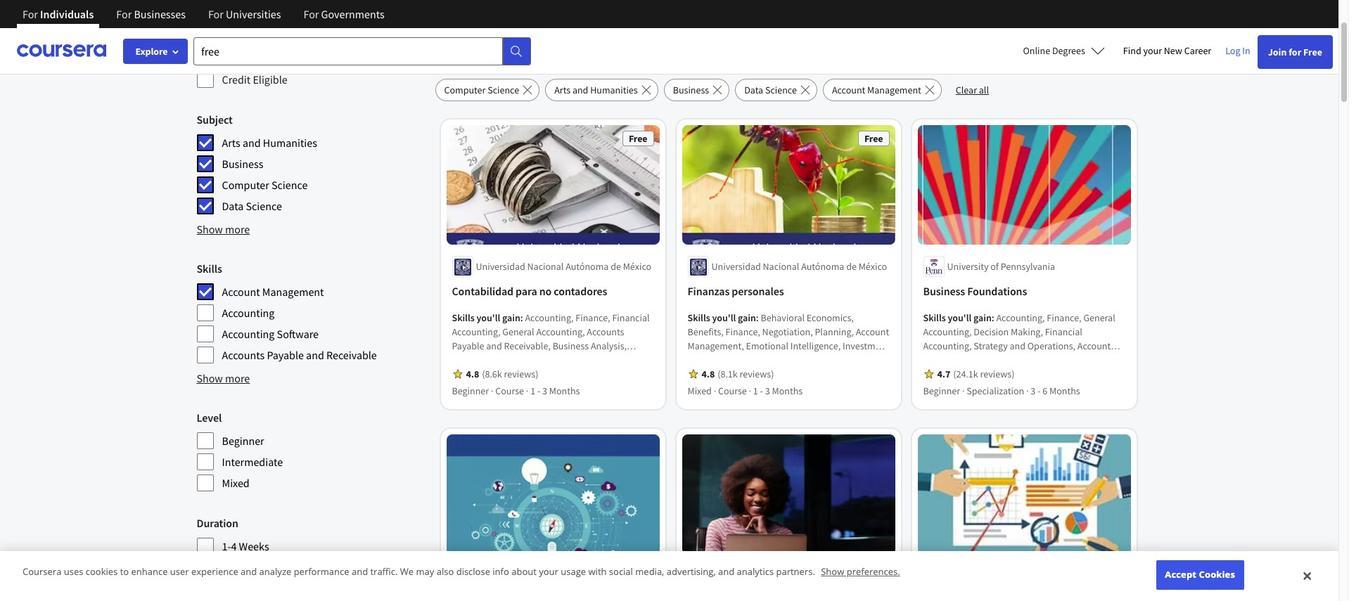 Task type: vqa. For each thing, say whether or not it's contained in the screenshot.
Nacional for personales
yes



Task type: describe. For each thing, give the bounding box(es) containing it.
accounting, up operational on the left of page
[[536, 326, 585, 339]]

user
[[170, 566, 189, 579]]

for for universities
[[208, 7, 224, 21]]

for inside join for free link
[[1289, 46, 1302, 58]]

account inside the behavioral economics, benefits, finance, negotiation, planning, account management, emotional intelligence, investment management, strategy, strategy and operations
[[856, 326, 889, 339]]

1 horizontal spatial university of pennsylvania
[[947, 261, 1055, 273]]

account management inside button
[[832, 84, 921, 96]]

- for personales
[[760, 385, 763, 398]]

humanities inside button
[[590, 84, 638, 96]]

join
[[1268, 46, 1287, 58]]

explore button
[[123, 39, 188, 64]]

intelligence,
[[791, 340, 841, 353]]

in
[[1243, 44, 1251, 57]]

0 vertical spatial financial
[[612, 312, 650, 325]]

you'll for contabilidad
[[477, 312, 500, 325]]

universidad for finanzas
[[712, 261, 761, 273]]

reviews) for para
[[504, 368, 539, 381]]

and left analytics
[[718, 566, 735, 579]]

for businesses
[[116, 7, 186, 21]]

1 · from the left
[[491, 385, 493, 398]]

beginner · course · 1 - 3 months
[[452, 385, 580, 398]]

64 results for "free"
[[435, 28, 600, 53]]

accounts inside accounting, finance, financial accounting, general accounting, accounts payable and receivable, business analysis, financial analysis, operational analysis, planning, account management
[[587, 326, 624, 339]]

behavioral economics, benefits, finance, negotiation, planning, account management, emotional intelligence, investment management, strategy, strategy and operations
[[688, 312, 889, 367]]

for for governments
[[304, 7, 319, 21]]

for for individuals
[[23, 7, 38, 21]]

find your new career link
[[1116, 42, 1219, 60]]

4.8 (8.1k reviews)
[[702, 368, 774, 381]]

universidad for contabilidad
[[476, 261, 525, 273]]

accounts payable and receivable
[[222, 348, 377, 362]]

all
[[979, 84, 989, 96]]

0 vertical spatial university
[[947, 261, 989, 273]]

payable inside skills group
[[267, 348, 304, 362]]

1 vertical spatial university of pennsylvania
[[476, 570, 584, 583]]

business inside business foundations link
[[923, 285, 965, 299]]

science inside button
[[488, 84, 519, 96]]

governments
[[321, 7, 385, 21]]

and inside button
[[573, 84, 588, 96]]

2 management, from the top
[[688, 354, 744, 367]]

2 · from the left
[[526, 385, 529, 398]]

data science inside button
[[744, 84, 797, 96]]

log in
[[1226, 44, 1251, 57]]

receivable
[[326, 348, 377, 362]]

account management inside skills group
[[222, 285, 324, 299]]

analysis, right operational on the left of page
[[580, 354, 616, 367]]

beginner · specialization · 3 - 6 months
[[923, 385, 1080, 398]]

business inside "business" button
[[673, 84, 709, 96]]

online degrees button
[[1012, 35, 1116, 66]]

new
[[1164, 44, 1183, 57]]

degrees
[[1052, 44, 1085, 57]]

personales
[[732, 285, 784, 299]]

planning, inside the behavioral economics, benefits, finance, negotiation, planning, account management, emotional intelligence, investment management, strategy, strategy and operations
[[815, 326, 854, 339]]

arts and humanities inside button
[[554, 84, 638, 96]]

0 horizontal spatial university
[[476, 570, 517, 583]]

What do you want to learn? text field
[[193, 37, 503, 65]]

course for finanzas
[[718, 385, 747, 398]]

uses
[[64, 566, 83, 579]]

performance
[[294, 566, 349, 579]]

0 horizontal spatial your
[[539, 566, 559, 579]]

coursera uses cookies to enhance user experience and analyze performance and traffic. we may also disclose info about your usage with social media, advertising, and analytics partners. show preferences.
[[23, 566, 900, 579]]

credit eligible
[[222, 72, 288, 87]]

intermediate
[[222, 455, 283, 469]]

analytics
[[737, 566, 774, 579]]

payable inside accounting, finance, financial accounting, general accounting, accounts payable and receivable, business analysis, financial analysis, operational analysis, planning, account management
[[452, 340, 484, 353]]

online
[[1023, 44, 1050, 57]]

mixed for mixed · course · 1 - 3 months
[[688, 385, 712, 398]]

accounting software
[[222, 327, 319, 341]]

0 horizontal spatial of
[[519, 570, 528, 583]]

accept cookies button
[[1156, 561, 1244, 590]]

beginner for beginner · specialization · 3 - 6 months
[[923, 385, 960, 398]]

course for contabilidad
[[495, 385, 524, 398]]

show more for data science
[[197, 222, 250, 236]]

clear all
[[956, 84, 989, 96]]

show more button for data
[[197, 221, 250, 238]]

you'll for finanzas
[[712, 312, 736, 325]]

cookies
[[1199, 569, 1235, 581]]

salesforce
[[712, 570, 754, 583]]

humanities inside the subject group
[[263, 136, 317, 150]]

subject group
[[197, 111, 427, 215]]

career
[[1185, 44, 1212, 57]]

3 skills you'll gain : from the left
[[923, 312, 997, 325]]

data science inside the subject group
[[222, 199, 282, 213]]

(24.1k
[[953, 368, 978, 381]]

(8.6k
[[482, 368, 502, 381]]

for individuals
[[23, 7, 94, 21]]

for for businesses
[[116, 7, 132, 21]]

also
[[437, 566, 454, 579]]

computer inside the subject group
[[222, 178, 269, 192]]

(8.1k
[[718, 368, 738, 381]]

with
[[588, 566, 607, 579]]

analysis, up 4.8 (8.6k reviews) at the left of the page
[[491, 354, 527, 367]]

join for free link
[[1258, 35, 1333, 69]]

mixed · course · 1 - 3 months
[[688, 385, 803, 398]]

individuals
[[40, 7, 94, 21]]

usage
[[561, 566, 586, 579]]

finanzas personales
[[688, 285, 784, 299]]

gain for personales
[[738, 312, 756, 325]]

social
[[609, 566, 633, 579]]

media,
[[635, 566, 664, 579]]

business button
[[664, 79, 730, 101]]

foundations
[[967, 285, 1027, 299]]

3 down operational on the left of page
[[542, 385, 547, 398]]

account management button
[[823, 79, 942, 101]]

level group
[[197, 409, 427, 492]]

banner navigation
[[11, 0, 396, 39]]

universities
[[226, 7, 281, 21]]

0 horizontal spatial for
[[520, 28, 544, 53]]

log in link
[[1219, 42, 1258, 59]]

businesses
[[134, 7, 186, 21]]

para
[[516, 285, 537, 299]]

analysis, down "contadores"
[[591, 340, 627, 353]]

business foundations link
[[923, 283, 1125, 300]]

data inside data science button
[[744, 84, 763, 96]]

behavioral
[[761, 312, 805, 325]]

free for finanzas personales
[[865, 132, 883, 145]]

universidad nacional autónoma de méxico for para
[[476, 261, 652, 273]]

arts and humanities button
[[545, 79, 658, 101]]

and down 1-4 weeks
[[241, 566, 257, 579]]

arts and humanities inside the subject group
[[222, 136, 317, 150]]

software
[[277, 327, 319, 341]]

show for accounts
[[197, 371, 223, 386]]

contabilidad
[[452, 285, 514, 299]]

subject
[[197, 113, 233, 127]]

traffic.
[[370, 566, 398, 579]]

info
[[493, 566, 509, 579]]

for universities
[[208, 7, 281, 21]]

enhance
[[131, 566, 168, 579]]

management inside button
[[867, 84, 921, 96]]

science inside button
[[765, 84, 797, 96]]

accounting, down contabilidad para no contadores link
[[525, 312, 574, 325]]

log
[[1226, 44, 1241, 57]]

1- for 4
[[222, 540, 231, 554]]

clear
[[956, 84, 977, 96]]

beginner for beginner · course · 1 - 3 months
[[452, 385, 489, 398]]

4 · from the left
[[749, 385, 751, 398]]

planning, inside accounting, finance, financial accounting, general accounting, accounts payable and receivable, business analysis, financial analysis, operational analysis, planning, account management
[[452, 368, 491, 381]]

specialization
[[967, 385, 1025, 398]]

emotional
[[746, 340, 789, 353]]

0 vertical spatial pennsylvania
[[1001, 261, 1055, 273]]

show preferences. link
[[821, 566, 900, 579]]

data inside the subject group
[[222, 199, 244, 213]]

investment
[[843, 340, 889, 353]]

general
[[503, 326, 534, 339]]

finanzas
[[688, 285, 730, 299]]

join for free
[[1268, 46, 1323, 58]]

3 · from the left
[[714, 385, 716, 398]]

no
[[539, 285, 552, 299]]

benefits,
[[688, 326, 724, 339]]

business foundations
[[923, 285, 1027, 299]]

management inside accounting, finance, financial accounting, general accounting, accounts payable and receivable, business analysis, financial analysis, operational analysis, planning, account management
[[528, 368, 582, 381]]

3 : from the left
[[992, 312, 995, 325]]

clear all button
[[947, 79, 998, 101]]

: for para
[[520, 312, 523, 325]]

méxico for finanzas personales
[[859, 261, 887, 273]]

months for personales
[[772, 385, 803, 398]]

data science button
[[735, 79, 817, 101]]

results
[[459, 28, 516, 53]]

6 · from the left
[[1026, 385, 1029, 398]]

cookies
[[86, 566, 118, 579]]

1 horizontal spatial of
[[991, 261, 999, 273]]



Task type: locate. For each thing, give the bounding box(es) containing it.
1 1- from the top
[[222, 540, 231, 554]]

2 vertical spatial management
[[528, 368, 582, 381]]

find
[[1123, 44, 1142, 57]]

reviews) for foundations
[[980, 368, 1015, 381]]

skills you'll gain : down contabilidad
[[452, 312, 525, 325]]

beginner up the "intermediate"
[[222, 434, 264, 448]]

about
[[512, 566, 537, 579]]

free
[[1304, 46, 1323, 58], [629, 132, 648, 145], [865, 132, 883, 145]]

2 : from the left
[[756, 312, 759, 325]]

4.8 left '(8.6k'
[[466, 368, 479, 381]]

de up contabilidad para no contadores link
[[611, 261, 621, 273]]

3 you'll from the left
[[948, 312, 972, 325]]

1 horizontal spatial account management
[[832, 84, 921, 96]]

0 horizontal spatial account management
[[222, 285, 324, 299]]

3 left 6
[[1031, 385, 1036, 398]]

1 4.8 from the left
[[466, 368, 479, 381]]

explore
[[135, 45, 168, 58]]

preferences.
[[847, 566, 900, 579]]

1 horizontal spatial gain
[[738, 312, 756, 325]]

and inside the behavioral economics, benefits, finance, negotiation, planning, account management, emotional intelligence, investment management, strategy, strategy and operations
[[820, 354, 836, 367]]

contadores
[[554, 285, 607, 299]]

months down weeks
[[239, 561, 274, 575]]

management, down benefits,
[[688, 340, 744, 353]]

méxico for contabilidad para no contadores
[[623, 261, 652, 273]]

4.8
[[466, 368, 479, 381], [702, 368, 715, 381]]

accounting for accounting
[[222, 306, 275, 320]]

de for finanzas personales
[[846, 261, 857, 273]]

planning, down economics,
[[815, 326, 854, 339]]

arts down "free"
[[554, 84, 571, 96]]

receivable,
[[504, 340, 551, 353]]

0 horizontal spatial :
[[520, 312, 523, 325]]

finance, up emotional
[[726, 326, 760, 339]]

1 vertical spatial data science
[[222, 199, 282, 213]]

1 vertical spatial management,
[[688, 354, 744, 367]]

computer science
[[444, 84, 519, 96], [222, 178, 308, 192]]

0 horizontal spatial computer
[[222, 178, 269, 192]]

3 for from the left
[[208, 7, 224, 21]]

1 vertical spatial 1-
[[222, 561, 231, 575]]

1 gain from the left
[[502, 312, 520, 325]]

0 horizontal spatial mixed
[[222, 476, 250, 490]]

1 horizontal spatial your
[[1144, 44, 1162, 57]]

2 1 from the left
[[753, 385, 758, 398]]

months for foundations
[[1050, 385, 1080, 398]]

and inside skills group
[[306, 348, 324, 362]]

universidad up finanzas personales
[[712, 261, 761, 273]]

universidad nacional autónoma de méxico for personales
[[712, 261, 887, 273]]

beginner inside level group
[[222, 434, 264, 448]]

1 vertical spatial management
[[262, 285, 324, 299]]

skills you'll gain : for contabilidad
[[452, 312, 525, 325]]

free for contabilidad para no contadores
[[629, 132, 648, 145]]

operational
[[529, 354, 578, 367]]

3 reviews) from the left
[[980, 368, 1015, 381]]

1 horizontal spatial reviews)
[[740, 368, 774, 381]]

computer science button
[[435, 79, 540, 101]]

you'll up benefits,
[[712, 312, 736, 325]]

0 vertical spatial finance,
[[576, 312, 610, 325]]

1 horizontal spatial accounts
[[587, 326, 624, 339]]

for left individuals at the left top
[[23, 7, 38, 21]]

1 show more button from the top
[[197, 221, 250, 238]]

duration group
[[197, 515, 427, 602]]

0 vertical spatial arts and humanities
[[554, 84, 638, 96]]

1 horizontal spatial skills you'll gain :
[[688, 312, 761, 325]]

gain for para
[[502, 312, 520, 325]]

for up filter
[[208, 7, 224, 21]]

1 horizontal spatial for
[[1289, 46, 1302, 58]]

1 skills you'll gain : from the left
[[452, 312, 525, 325]]

months inside duration group
[[239, 561, 274, 575]]

5 · from the left
[[962, 385, 965, 398]]

for right join on the top
[[1289, 46, 1302, 58]]

0 vertical spatial computer science
[[444, 84, 519, 96]]

2 horizontal spatial beginner
[[923, 385, 960, 398]]

2 more from the top
[[225, 371, 250, 386]]

1 more from the top
[[225, 222, 250, 236]]

2 - from the left
[[760, 385, 763, 398]]

for left the businesses
[[116, 7, 132, 21]]

skills you'll gain : up benefits,
[[688, 312, 761, 325]]

for
[[23, 7, 38, 21], [116, 7, 132, 21], [208, 7, 224, 21], [304, 7, 319, 21]]

1 vertical spatial more
[[225, 371, 250, 386]]

2 skills you'll gain : from the left
[[688, 312, 761, 325]]

months
[[549, 385, 580, 398], [772, 385, 803, 398], [1050, 385, 1080, 398], [239, 561, 274, 575]]

business inside accounting, finance, financial accounting, general accounting, accounts payable and receivable, business analysis, financial analysis, operational analysis, planning, account management
[[553, 340, 589, 353]]

universidad nacional autónoma de méxico up contabilidad para no contadores link
[[476, 261, 652, 273]]

strategy,
[[746, 354, 782, 367]]

humanities
[[590, 84, 638, 96], [263, 136, 317, 150]]

2 universidad from the left
[[712, 261, 761, 273]]

of right info
[[519, 570, 528, 583]]

1 horizontal spatial mixed
[[688, 385, 712, 398]]

4.8 for finanzas
[[702, 368, 715, 381]]

more for accounts
[[225, 371, 250, 386]]

1 horizontal spatial management
[[528, 368, 582, 381]]

skills you'll gain : down "business foundations"
[[923, 312, 997, 325]]

0 vertical spatial more
[[225, 222, 250, 236]]

show more button
[[197, 221, 250, 238], [197, 370, 250, 387]]

0 vertical spatial data science
[[744, 84, 797, 96]]

1-3 months
[[222, 561, 274, 575]]

1 vertical spatial arts
[[222, 136, 240, 150]]

and down credit eligible
[[243, 136, 261, 150]]

0 horizontal spatial 1
[[531, 385, 535, 398]]

accounting, down contabilidad
[[452, 326, 501, 339]]

: left behavioral
[[756, 312, 759, 325]]

universidad up contabilidad
[[476, 261, 525, 273]]

- for foundations
[[1038, 385, 1041, 398]]

arts and humanities
[[554, 84, 638, 96], [222, 136, 317, 150]]

0 vertical spatial show
[[197, 222, 223, 236]]

0 horizontal spatial 4.8
[[466, 368, 479, 381]]

weeks
[[239, 540, 269, 554]]

mixed inside level group
[[222, 476, 250, 490]]

finance, down "contadores"
[[576, 312, 610, 325]]

0 horizontal spatial pennsylvania
[[530, 570, 584, 583]]

accounts down accounting software
[[222, 348, 265, 362]]

arts inside the subject group
[[222, 136, 240, 150]]

2 show more button from the top
[[197, 370, 250, 387]]

negotiation,
[[762, 326, 813, 339]]

1 vertical spatial arts and humanities
[[222, 136, 317, 150]]

1 horizontal spatial pennsylvania
[[1001, 261, 1055, 273]]

1 horizontal spatial course
[[718, 385, 747, 398]]

2 course from the left
[[718, 385, 747, 398]]

0 horizontal spatial computer science
[[222, 178, 308, 192]]

autónoma for finanzas personales
[[801, 261, 844, 273]]

1 - from the left
[[537, 385, 540, 398]]

méxico
[[623, 261, 652, 273], [859, 261, 887, 273]]

and down "free"
[[573, 84, 588, 96]]

None search field
[[193, 37, 531, 65]]

filter by
[[197, 29, 246, 46]]

months for para
[[549, 385, 580, 398]]

and down software
[[306, 348, 324, 362]]

1 horizontal spatial beginner
[[452, 385, 489, 398]]

0 vertical spatial computer
[[444, 84, 486, 96]]

account
[[832, 84, 866, 96], [222, 285, 260, 299], [856, 326, 889, 339], [493, 368, 526, 381]]

- down operational on the left of page
[[537, 385, 540, 398]]

1 reviews) from the left
[[504, 368, 539, 381]]

1- for 3
[[222, 561, 231, 575]]

your right find
[[1144, 44, 1162, 57]]

arts and humanities down the subject
[[222, 136, 317, 150]]

university up "business foundations"
[[947, 261, 989, 273]]

0 horizontal spatial -
[[537, 385, 540, 398]]

1 vertical spatial pennsylvania
[[530, 570, 584, 583]]

3 inside duration group
[[231, 561, 237, 575]]

you'll down "business foundations"
[[948, 312, 972, 325]]

nacional up finanzas personales link
[[763, 261, 799, 273]]

0 vertical spatial management
[[867, 84, 921, 96]]

months down strategy
[[772, 385, 803, 398]]

accounting up accounting software
[[222, 306, 275, 320]]

3 gain from the left
[[974, 312, 992, 325]]

autónoma up "contadores"
[[566, 261, 609, 273]]

de up economics,
[[846, 261, 857, 273]]

gain up general
[[502, 312, 520, 325]]

you'll down contabilidad
[[477, 312, 500, 325]]

0 horizontal spatial management
[[262, 285, 324, 299]]

beginner
[[452, 385, 489, 398], [923, 385, 960, 398], [222, 434, 264, 448]]

2 autónoma from the left
[[801, 261, 844, 273]]

your right about
[[539, 566, 559, 579]]

1- down duration
[[222, 540, 231, 554]]

2 you'll from the left
[[712, 312, 736, 325]]

3
[[542, 385, 547, 398], [765, 385, 770, 398], [1031, 385, 1036, 398], [231, 561, 237, 575]]

2 gain from the left
[[738, 312, 756, 325]]

0 vertical spatial accounting
[[222, 306, 275, 320]]

months right 6
[[1050, 385, 1080, 398]]

0 vertical spatial show more button
[[197, 221, 250, 238]]

- down the 4.8 (8.1k reviews)
[[760, 385, 763, 398]]

of up foundations
[[991, 261, 999, 273]]

1 horizontal spatial financial
[[612, 312, 650, 325]]

2 for from the left
[[116, 7, 132, 21]]

1 horizontal spatial universidad
[[712, 261, 761, 273]]

1 horizontal spatial méxico
[[859, 261, 887, 273]]

1 vertical spatial mixed
[[222, 476, 250, 490]]

gain down the personales at right
[[738, 312, 756, 325]]

contabilidad para no contadores link
[[452, 283, 654, 300]]

1 course from the left
[[495, 385, 524, 398]]

free down account management button
[[865, 132, 883, 145]]

duration
[[197, 516, 238, 530]]

2 horizontal spatial gain
[[974, 312, 992, 325]]

- left 6
[[1038, 385, 1041, 398]]

0 horizontal spatial data
[[222, 199, 244, 213]]

planning, up beginner · course · 1 - 3 months
[[452, 368, 491, 381]]

1 vertical spatial your
[[539, 566, 559, 579]]

planning,
[[815, 326, 854, 339], [452, 368, 491, 381]]

1 1 from the left
[[531, 385, 535, 398]]

beginner down 4.7
[[923, 385, 960, 398]]

mixed down the "intermediate"
[[222, 476, 250, 490]]

show more
[[197, 222, 250, 236], [197, 371, 250, 386]]

1 horizontal spatial nacional
[[763, 261, 799, 273]]

coursera image
[[17, 40, 106, 62]]

autónoma for contabilidad para no contadores
[[566, 261, 609, 273]]

1 horizontal spatial de
[[846, 261, 857, 273]]

4.8 left the '(8.1k'
[[702, 368, 715, 381]]

accept cookies
[[1165, 569, 1235, 581]]

university of pennsylvania up foundations
[[947, 261, 1055, 273]]

course down the '(8.1k'
[[718, 385, 747, 398]]

0 horizontal spatial universidad nacional autónoma de méxico
[[476, 261, 652, 273]]

2 méxico from the left
[[859, 261, 887, 273]]

show more for accounts payable and receivable
[[197, 371, 250, 386]]

reviews) for personales
[[740, 368, 774, 381]]

3 down strategy,
[[765, 385, 770, 398]]

1 down the 4.8 (8.1k reviews)
[[753, 385, 758, 398]]

2 horizontal spatial free
[[1304, 46, 1323, 58]]

humanities down "free"
[[590, 84, 638, 96]]

0 horizontal spatial gain
[[502, 312, 520, 325]]

0 vertical spatial arts
[[554, 84, 571, 96]]

may
[[416, 566, 434, 579]]

humanities down eligible
[[263, 136, 317, 150]]

: for personales
[[756, 312, 759, 325]]

0 horizontal spatial free
[[629, 132, 648, 145]]

1 vertical spatial accounting
[[222, 327, 275, 341]]

0 vertical spatial university of pennsylvania
[[947, 261, 1055, 273]]

finance, inside accounting, finance, financial accounting, general accounting, accounts payable and receivable, business analysis, financial analysis, operational analysis, planning, account management
[[576, 312, 610, 325]]

finance, inside the behavioral economics, benefits, finance, negotiation, planning, account management, emotional intelligence, investment management, strategy, strategy and operations
[[726, 326, 760, 339]]

1 vertical spatial computer science
[[222, 178, 308, 192]]

1 vertical spatial financial
[[452, 354, 489, 367]]

0 horizontal spatial nacional
[[527, 261, 564, 273]]

2 show more from the top
[[197, 371, 250, 386]]

accounts down "contadores"
[[587, 326, 624, 339]]

and
[[573, 84, 588, 96], [243, 136, 261, 150], [486, 340, 502, 353], [306, 348, 324, 362], [820, 354, 836, 367], [241, 566, 257, 579], [352, 566, 368, 579], [718, 566, 735, 579]]

finanzas personales link
[[688, 283, 890, 300]]

1 autónoma from the left
[[566, 261, 609, 273]]

1 vertical spatial finance,
[[726, 326, 760, 339]]

0 vertical spatial of
[[991, 261, 999, 273]]

account inside button
[[832, 84, 866, 96]]

university of pennsylvania left "with"
[[476, 570, 584, 583]]

free down arts and humanities button
[[629, 132, 648, 145]]

1 down 4.8 (8.6k reviews) at the left of the page
[[531, 385, 535, 398]]

months down operational on the left of page
[[549, 385, 580, 398]]

and up '(8.6k'
[[486, 340, 502, 353]]

- for para
[[537, 385, 540, 398]]

skills group
[[197, 260, 427, 364]]

1 vertical spatial account management
[[222, 285, 324, 299]]

1 nacional from the left
[[527, 261, 564, 273]]

1 vertical spatial of
[[519, 570, 528, 583]]

accounting for accounting software
[[222, 327, 275, 341]]

account inside skills group
[[222, 285, 260, 299]]

1-4 weeks
[[222, 540, 269, 554]]

1 show more from the top
[[197, 222, 250, 236]]

mixed for mixed
[[222, 476, 250, 490]]

universidad nacional autónoma de méxico up finanzas personales link
[[712, 261, 887, 273]]

2 reviews) from the left
[[740, 368, 774, 381]]

accept
[[1165, 569, 1197, 581]]

reviews) up specialization
[[980, 368, 1015, 381]]

arts inside button
[[554, 84, 571, 96]]

experience
[[191, 566, 238, 579]]

university
[[947, 261, 989, 273], [476, 570, 517, 583]]

course
[[495, 385, 524, 398], [718, 385, 747, 398]]

for left governments
[[304, 7, 319, 21]]

free right join on the top
[[1304, 46, 1323, 58]]

computer inside button
[[444, 84, 486, 96]]

0 vertical spatial 1-
[[222, 540, 231, 554]]

mixed down the 4.8 (8.1k reviews)
[[688, 385, 712, 398]]

0 horizontal spatial financial
[[452, 354, 489, 367]]

economics,
[[807, 312, 854, 325]]

for left "free"
[[520, 28, 544, 53]]

3 - from the left
[[1038, 385, 1041, 398]]

4 for from the left
[[304, 7, 319, 21]]

accounting,
[[525, 312, 574, 325], [452, 326, 501, 339], [536, 326, 585, 339]]

0 horizontal spatial data science
[[222, 199, 282, 213]]

more for data
[[225, 222, 250, 236]]

2 nacional from the left
[[763, 261, 799, 273]]

computer
[[444, 84, 486, 96], [222, 178, 269, 192]]

autónoma
[[566, 261, 609, 273], [801, 261, 844, 273]]

financial
[[612, 312, 650, 325], [452, 354, 489, 367]]

mixed
[[688, 385, 712, 398], [222, 476, 250, 490]]

disclose
[[456, 566, 490, 579]]

reviews) up beginner · course · 1 - 3 months
[[504, 368, 539, 381]]

0 horizontal spatial universidad
[[476, 261, 525, 273]]

nacional for para
[[527, 261, 564, 273]]

management, up the '(8.1k'
[[688, 354, 744, 367]]

-
[[537, 385, 540, 398], [760, 385, 763, 398], [1038, 385, 1041, 398]]

partners.
[[776, 566, 815, 579]]

0 horizontal spatial beginner
[[222, 434, 264, 448]]

0 horizontal spatial accounts
[[222, 348, 265, 362]]

2 accounting from the top
[[222, 327, 275, 341]]

0 vertical spatial humanities
[[590, 84, 638, 96]]

and inside accounting, finance, financial accounting, general accounting, accounts payable and receivable, business analysis, financial analysis, operational analysis, planning, account management
[[486, 340, 502, 353]]

show for data
[[197, 222, 223, 236]]

2 horizontal spatial management
[[867, 84, 921, 96]]

data science
[[744, 84, 797, 96], [222, 199, 282, 213]]

1 vertical spatial show more
[[197, 371, 250, 386]]

autónoma up finanzas personales link
[[801, 261, 844, 273]]

computer science inside the subject group
[[222, 178, 308, 192]]

2 4.8 from the left
[[702, 368, 715, 381]]

coursera
[[23, 566, 61, 579]]

skills you'll gain : for finanzas
[[688, 312, 761, 325]]

2 horizontal spatial skills you'll gain :
[[923, 312, 997, 325]]

1 horizontal spatial universidad nacional autónoma de méxico
[[712, 261, 887, 273]]

1 for personales
[[753, 385, 758, 398]]

we
[[400, 566, 414, 579]]

advertising,
[[667, 566, 716, 579]]

4
[[231, 540, 237, 554]]

1 for from the left
[[23, 7, 38, 21]]

accounts inside skills group
[[222, 348, 265, 362]]

de for contabilidad para no contadores
[[611, 261, 621, 273]]

and inside the subject group
[[243, 136, 261, 150]]

"free"
[[548, 28, 600, 53]]

1 horizontal spatial humanities
[[590, 84, 638, 96]]

beginner for beginner
[[222, 434, 264, 448]]

2 vertical spatial show
[[821, 566, 844, 579]]

1 horizontal spatial planning,
[[815, 326, 854, 339]]

for
[[520, 28, 544, 53], [1289, 46, 1302, 58]]

arts
[[554, 84, 571, 96], [222, 136, 240, 150]]

business inside the subject group
[[222, 157, 263, 171]]

0 vertical spatial mixed
[[688, 385, 712, 398]]

2 de from the left
[[846, 261, 857, 273]]

accounting left software
[[222, 327, 275, 341]]

2 universidad nacional autónoma de méxico from the left
[[712, 261, 887, 273]]

gain down "business foundations"
[[974, 312, 992, 325]]

management inside skills group
[[262, 285, 324, 299]]

course down 4.8 (8.6k reviews) at the left of the page
[[495, 385, 524, 398]]

: down foundations
[[992, 312, 995, 325]]

eligible
[[253, 72, 288, 87]]

business
[[673, 84, 709, 96], [222, 157, 263, 171], [923, 285, 965, 299], [553, 340, 589, 353]]

0 horizontal spatial course
[[495, 385, 524, 398]]

1 universidad nacional autónoma de méxico from the left
[[476, 261, 652, 273]]

4.7
[[937, 368, 951, 381]]

1 horizontal spatial 4.8
[[702, 368, 715, 381]]

and left traffic.
[[352, 566, 368, 579]]

1 horizontal spatial you'll
[[712, 312, 736, 325]]

2 1- from the top
[[222, 561, 231, 575]]

nacional up no
[[527, 261, 564, 273]]

beginner down '(8.6k'
[[452, 385, 489, 398]]

1 horizontal spatial computer science
[[444, 84, 519, 96]]

pennsylvania left "with"
[[530, 570, 584, 583]]

1 you'll from the left
[[477, 312, 500, 325]]

arts and humanities down "free"
[[554, 84, 638, 96]]

1 for para
[[531, 385, 535, 398]]

0 vertical spatial planning,
[[815, 326, 854, 339]]

1 méxico from the left
[[623, 261, 652, 273]]

0 horizontal spatial reviews)
[[504, 368, 539, 381]]

1 horizontal spatial data science
[[744, 84, 797, 96]]

computer science inside button
[[444, 84, 519, 96]]

skills inside group
[[197, 262, 222, 276]]

account inside accounting, finance, financial accounting, general accounting, accounts payable and receivable, business analysis, financial analysis, operational analysis, planning, account management
[[493, 368, 526, 381]]

payable
[[452, 340, 484, 353], [267, 348, 304, 362]]

1 horizontal spatial computer
[[444, 84, 486, 96]]

arts down the subject
[[222, 136, 240, 150]]

for governments
[[304, 7, 385, 21]]

and down intelligence, at the right bottom of page
[[820, 354, 836, 367]]

strategy
[[784, 354, 818, 367]]

reviews) down strategy,
[[740, 368, 774, 381]]

1 de from the left
[[611, 261, 621, 273]]

: up general
[[520, 312, 523, 325]]

1 accounting from the top
[[222, 306, 275, 320]]

1 horizontal spatial free
[[865, 132, 883, 145]]

nacional for personales
[[763, 261, 799, 273]]

3 down 4
[[231, 561, 237, 575]]

0 vertical spatial management,
[[688, 340, 744, 353]]

1 : from the left
[[520, 312, 523, 325]]

0 horizontal spatial arts and humanities
[[222, 136, 317, 150]]

1 horizontal spatial payable
[[452, 340, 484, 353]]

management
[[867, 84, 921, 96], [262, 285, 324, 299], [528, 368, 582, 381]]

payable down software
[[267, 348, 304, 362]]

1 management, from the top
[[688, 340, 744, 353]]

0 vertical spatial your
[[1144, 44, 1162, 57]]

1 universidad from the left
[[476, 261, 525, 273]]

university right also
[[476, 570, 517, 583]]

1- down 4
[[222, 561, 231, 575]]

payable up '(8.6k'
[[452, 340, 484, 353]]

4.8 for contabilidad
[[466, 368, 479, 381]]

credit
[[222, 72, 251, 87]]

pennsylvania up business foundations link
[[1001, 261, 1055, 273]]

show more button for accounts
[[197, 370, 250, 387]]

accounting, finance, financial accounting, general accounting, accounts payable and receivable, business analysis, financial analysis, operational analysis, planning, account management
[[452, 312, 650, 381]]



